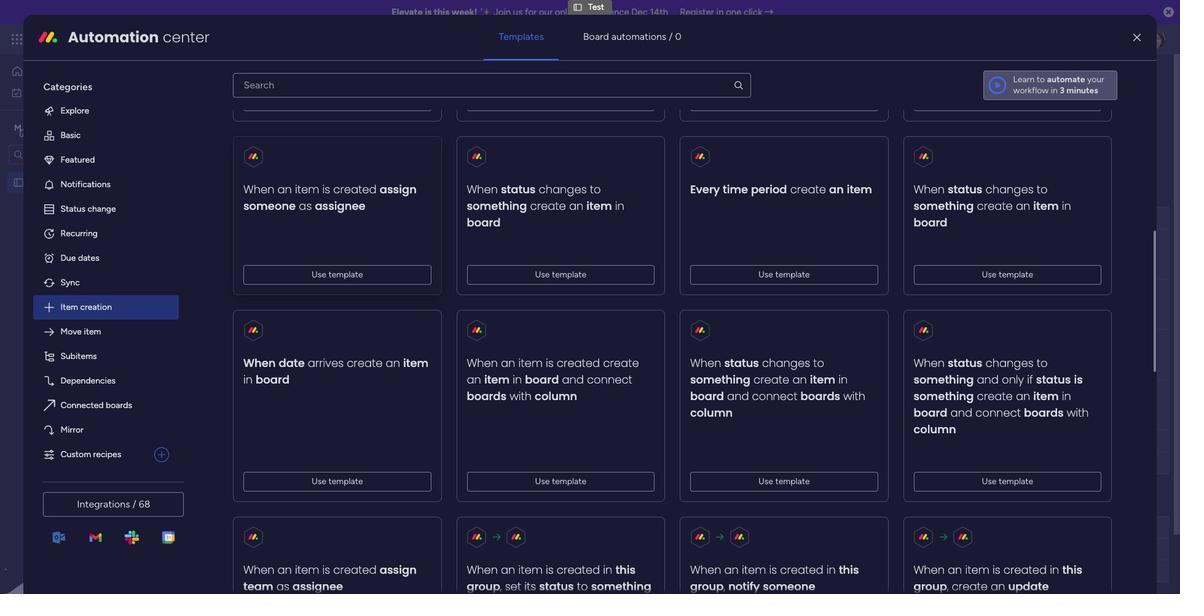 Task type: vqa. For each thing, say whether or not it's contained in the screenshot.
Kanban button
yes



Task type: locate. For each thing, give the bounding box(es) containing it.
new project down main table button
[[191, 148, 239, 158]]

production inside field
[[238, 187, 299, 202]]

and inside item in board and connect boards with column
[[562, 372, 584, 388]]

work right 'my'
[[41, 87, 60, 97]]

sort button
[[448, 143, 492, 163]]

when an item is created in for notify
[[691, 563, 839, 578]]

test left building
[[232, 299, 249, 310]]

0 horizontal spatial of
[[256, 93, 264, 103]]

1 horizontal spatial this group
[[691, 563, 859, 595]]

1 vertical spatial production
[[238, 497, 299, 512]]

activity button
[[1007, 68, 1065, 87]]

0 horizontal spatial when an item is created in
[[467, 563, 616, 578]]

3 this group from the left
[[914, 563, 1083, 595]]

main right workspace icon
[[28, 122, 50, 134]]

, for , create an update
[[947, 580, 949, 595]]

project up building
[[252, 249, 280, 259]]

dec left 14th
[[631, 7, 648, 18]]

new up "test building"
[[232, 249, 250, 259]]

option
[[0, 171, 157, 174]]

see inside see more 'link'
[[561, 92, 575, 103]]

timeline left column information image
[[858, 523, 890, 533]]

1 vertical spatial owner field
[[444, 522, 476, 535]]

owners,
[[326, 93, 356, 103]]

mirror option
[[33, 419, 179, 443]]

0 horizontal spatial when status changes   to something create an item in board
[[467, 182, 625, 230]]

assignee inside when an item is created assign someone as assignee
[[315, 198, 366, 214]]

created inside when an item is created   create an
[[557, 356, 600, 371]]

change
[[88, 204, 116, 214]]

board inside when status changes   to something and only if status is something create an item in board and connect boards with column
[[914, 406, 948, 421]]

board automations / 0
[[583, 31, 681, 42]]

production for post
[[238, 497, 299, 512]]

1 horizontal spatial /
[[669, 31, 673, 42]]

board inside 'when date arrives   create an item in board'
[[256, 372, 290, 388]]

timeline field left column information icon
[[855, 212, 893, 225]]

1 when status changes   to something create an item in board from the left
[[467, 182, 625, 230]]

with inside item in board and connect boards with column
[[510, 389, 532, 404]]

1 vertical spatial work
[[41, 87, 60, 97]]

Priority field
[[685, 522, 718, 535]]

status inside status change option
[[60, 204, 85, 214]]

see left more
[[561, 92, 575, 103]]

0 horizontal spatial project
[[211, 148, 239, 158]]

to
[[1037, 74, 1045, 85], [590, 182, 601, 197], [1037, 182, 1048, 197], [814, 356, 825, 371], [1037, 356, 1048, 371], [577, 580, 588, 595]]

timeline for column information image
[[858, 523, 890, 533]]

activity
[[1012, 72, 1042, 82]]

1 vertical spatial project
[[307, 213, 334, 223]]

3 group from the left
[[914, 580, 947, 595]]

2 vertical spatial column
[[914, 422, 956, 438]]

2 assign from the top
[[380, 563, 417, 578]]

2 horizontal spatial column
[[914, 422, 956, 438]]

2 owner field from the top
[[444, 522, 476, 535]]

3
[[1060, 85, 1065, 96]]

new inside button
[[191, 148, 209, 158]]

and
[[409, 93, 423, 103], [562, 372, 584, 388], [977, 372, 999, 388], [727, 389, 749, 404], [951, 406, 973, 421]]

0 vertical spatial project
[[211, 148, 239, 158]]

project left angle down image
[[211, 148, 239, 158]]

set up calendar
[[358, 93, 370, 103]]

1 timeline from the top
[[858, 213, 890, 223]]

test left publishing
[[232, 400, 249, 411]]

timeline for column information icon
[[858, 213, 890, 223]]

register in one click →
[[680, 7, 774, 18]]

0 horizontal spatial with
[[510, 389, 532, 404]]

1 vertical spatial assignee
[[293, 580, 343, 595]]

test down the new project button
[[211, 187, 235, 202]]

0 vertical spatial set
[[358, 93, 370, 103]]

1 horizontal spatial your
[[1087, 74, 1104, 85]]

show board description image
[[235, 71, 250, 84]]

item
[[60, 302, 78, 313]]

public board image
[[13, 177, 25, 188]]

to inside when status changes   to something create an item in board and connect boards with column
[[814, 356, 825, 371]]

None search field
[[233, 73, 751, 98]]

2 vertical spatial /
[[132, 499, 136, 511]]

boards inside item in board and connect boards with column
[[467, 389, 507, 404]]

main inside workspace selection element
[[28, 122, 50, 134]]

recurring option
[[33, 222, 179, 246]]

0 horizontal spatial ,
[[501, 580, 502, 595]]

in inside item in board and connect boards with column
[[513, 372, 522, 388]]

gantt button
[[255, 111, 296, 130]]

0 vertical spatial column
[[535, 389, 578, 404]]

when inside when status changes   to something create an item in board and connect boards with column
[[691, 356, 722, 371]]

3 , from the left
[[947, 580, 949, 595]]

in inside when status changes   to something and only if status is something create an item in board and connect boards with column
[[1062, 389, 1071, 404]]

0 vertical spatial owner field
[[444, 212, 476, 225]]

test inside field
[[211, 187, 235, 202]]

1 vertical spatial connect
[[752, 389, 798, 404]]

0 vertical spatial your
[[1087, 74, 1104, 85]]

0 vertical spatial work
[[99, 32, 121, 46]]

1 horizontal spatial of
[[468, 93, 476, 103]]

james peterson image
[[1146, 30, 1165, 49]]

testing
[[251, 350, 279, 360]]

0 vertical spatial see
[[215, 34, 230, 44]]

production right post
[[238, 497, 299, 512]]

0 vertical spatial date
[[616, 213, 633, 223]]

sort
[[468, 148, 484, 158]]

assignee for team
[[293, 580, 343, 595]]

kanban
[[398, 115, 427, 125]]

1 of from the left
[[256, 93, 264, 103]]

stuck
[[520, 400, 542, 411]]

1 vertical spatial assign
[[380, 563, 417, 578]]

your inside your workflow in
[[1087, 74, 1104, 85]]

1 vertical spatial column
[[691, 406, 733, 421]]

changes
[[539, 182, 587, 197], [986, 182, 1034, 197], [762, 356, 810, 371], [986, 356, 1034, 371]]

1 horizontal spatial main
[[205, 115, 224, 125]]

someone
[[244, 198, 296, 214], [763, 580, 816, 595]]

your
[[1087, 74, 1104, 85], [504, 93, 521, 103]]

0 vertical spatial production
[[238, 187, 299, 202]]

when
[[244, 182, 275, 197], [467, 182, 498, 197], [914, 182, 945, 197], [244, 356, 276, 371], [467, 356, 498, 371], [691, 356, 722, 371], [914, 356, 945, 371], [244, 563, 275, 578], [467, 563, 498, 578], [691, 563, 722, 578], [914, 563, 945, 578]]

2 status field from the top
[[516, 522, 547, 535]]

due inside "option"
[[60, 253, 76, 264]]

chart button
[[296, 111, 336, 130]]

item inside when status changes   to something create an item in board and connect boards with column
[[810, 372, 836, 388]]

1 horizontal spatial dec
[[631, 7, 648, 18]]

0 vertical spatial dec
[[631, 7, 648, 18]]

0 vertical spatial assign
[[380, 182, 417, 197]]

management
[[124, 32, 191, 46]]

dec 13
[[604, 351, 627, 360]]

work inside button
[[41, 87, 60, 97]]

created inside when an item is created assign team as assignee
[[334, 563, 377, 578]]

Search for a column type search field
[[233, 73, 751, 98]]

with
[[510, 389, 532, 404], [844, 389, 866, 404], [1067, 406, 1089, 421]]

0 horizontal spatial column
[[535, 389, 578, 404]]

2 horizontal spatial when an item is created in
[[914, 563, 1063, 578]]

2 when status changes   to something create an item in board from the left
[[914, 182, 1071, 230]]

when inside 'when date arrives   create an item in board'
[[244, 356, 276, 371]]

0 horizontal spatial work
[[41, 87, 60, 97]]

integrations
[[77, 499, 130, 511]]

/ inside "button"
[[132, 499, 136, 511]]

1 vertical spatial /
[[1116, 72, 1120, 82]]

this
[[434, 7, 449, 18], [616, 563, 636, 578], [839, 563, 859, 578], [1063, 563, 1083, 578]]

publishing
[[251, 400, 290, 411]]

14th
[[650, 7, 668, 18]]

item creation option
[[33, 296, 179, 320]]

as inside when an item is created assign someone as assignee
[[299, 198, 312, 214]]

Status field
[[516, 212, 547, 225], [516, 522, 547, 535]]

2 timeline field from the top
[[855, 522, 893, 535]]

Owner field
[[444, 212, 476, 225], [444, 522, 476, 535]]

changes inside when status changes   to something create an item in board and connect boards with column
[[762, 356, 810, 371]]

0 horizontal spatial dec
[[604, 351, 618, 360]]

angle down image
[[250, 148, 256, 158]]

project down pipeline
[[307, 213, 334, 223]]

your right where at the top of page
[[504, 93, 521, 103]]

1 horizontal spatial 1
[[1122, 72, 1125, 82]]

column inside item in board and connect boards with column
[[535, 389, 578, 404]]

1 horizontal spatial new
[[232, 249, 250, 259]]

add to favorites image
[[256, 71, 268, 83]]

when an item is created in up its at bottom
[[467, 563, 616, 578]]

date inside field
[[616, 213, 633, 223]]

1 horizontal spatial see
[[561, 92, 575, 103]]

, for , set its status to something
[[501, 580, 502, 595]]

0 horizontal spatial someone
[[244, 198, 296, 214]]

create
[[790, 182, 826, 197], [530, 198, 566, 214], [977, 198, 1013, 214], [347, 356, 383, 371], [603, 356, 639, 371], [754, 372, 790, 388], [977, 389, 1013, 404], [952, 580, 988, 595]]

production
[[238, 187, 299, 202], [238, 497, 299, 512]]

an inside 'when date arrives   create an item in board'
[[386, 356, 400, 371]]

0 horizontal spatial date
[[279, 356, 305, 371]]

home button
[[7, 61, 132, 81]]

timeline field for column information image
[[855, 522, 893, 535]]

1 horizontal spatial as
[[299, 198, 312, 214]]

created for , create an
[[1004, 563, 1047, 578]]

2 group from the left
[[691, 580, 724, 595]]

0 horizontal spatial 1
[[413, 304, 416, 311]]

of right type
[[256, 93, 264, 103]]

track
[[446, 93, 466, 103]]

1 horizontal spatial connect
[[752, 389, 798, 404]]

1 vertical spatial timeline
[[858, 523, 890, 533]]

0 vertical spatial as
[[299, 198, 312, 214]]

1 vertical spatial as
[[277, 580, 290, 595]]

new down main table button
[[191, 148, 209, 158]]

test list box
[[0, 170, 157, 359]]

1 horizontal spatial when an item is created in
[[691, 563, 839, 578]]

2 vertical spatial connect
[[976, 406, 1021, 421]]

1 vertical spatial status field
[[516, 522, 547, 535]]

dapulse integrations image
[[944, 116, 953, 125]]

, for , notify someone
[[724, 580, 726, 595]]

when an item is created in up , notify someone
[[691, 563, 839, 578]]

3 when an item is created in from the left
[[914, 563, 1063, 578]]

1 assign from the top
[[380, 182, 417, 197]]

high
[[692, 350, 711, 360]]

help button
[[1076, 560, 1119, 580]]

assign inside when an item is created assign someone as assignee
[[380, 182, 417, 197]]

0 horizontal spatial see
[[215, 34, 230, 44]]

0 horizontal spatial main
[[28, 122, 50, 134]]

is inside when an item is created   create an
[[546, 356, 554, 371]]

v2 done deadline image
[[577, 349, 587, 361]]

board inside when status changes   to something create an item in board and connect boards with column
[[691, 389, 724, 404]]

manage any type of project. assign owners, set timelines and keep track of where your project stands.
[[188, 93, 580, 103]]

1 horizontal spatial project
[[252, 249, 280, 259]]

new project
[[191, 148, 239, 158], [232, 249, 280, 259]]

sync option
[[33, 271, 179, 296]]

1 vertical spatial timeline field
[[855, 522, 893, 535]]

/ left 0
[[669, 31, 673, 42]]

someone left pipeline
[[244, 198, 296, 214]]

creation
[[80, 302, 112, 313]]

2 when an item is created in from the left
[[691, 563, 839, 578]]

set
[[358, 93, 370, 103], [505, 580, 522, 595]]

2 timeline from the top
[[858, 523, 890, 533]]

work
[[99, 32, 121, 46], [41, 87, 60, 97]]

2 horizontal spatial connect
[[976, 406, 1021, 421]]

select product image
[[11, 33, 23, 45]]

2 this group from the left
[[691, 563, 859, 595]]

1 vertical spatial new
[[232, 249, 250, 259]]

0 vertical spatial timeline field
[[855, 212, 893, 225]]

new project up "test building"
[[232, 249, 280, 259]]

due inside field
[[598, 213, 614, 223]]

as inside when an item is created assign team as assignee
[[277, 580, 290, 595]]

dec left 13 on the right bottom
[[604, 351, 618, 360]]

assignee inside when an item is created assign team as assignee
[[293, 580, 343, 595]]

0 vertical spatial new
[[191, 148, 209, 158]]

calendar
[[345, 115, 380, 125]]

1 horizontal spatial ,
[[724, 580, 726, 595]]

0 vertical spatial owner
[[447, 213, 473, 223]]

status inside when status changes   to something create an item in board and connect boards with column
[[725, 356, 759, 371]]

dec
[[631, 7, 648, 18], [604, 351, 618, 360]]

and inside when status changes   to something create an item in board and connect boards with column
[[727, 389, 749, 404]]

explore
[[60, 106, 89, 116]]

priority
[[688, 523, 715, 533]]

as for team
[[277, 580, 290, 595]]

1 timeline field from the top
[[855, 212, 893, 225]]

/ for integrations / 68
[[132, 499, 136, 511]]

new project button
[[186, 143, 244, 163]]

more
[[577, 92, 597, 103]]

item inside item in board and connect boards with column
[[485, 372, 510, 388]]

period
[[751, 182, 787, 197]]

assign for when an item is created assign team as assignee
[[380, 563, 417, 578]]

timeline field for column information icon
[[855, 212, 893, 225]]

workspace
[[52, 122, 101, 134]]

1 horizontal spatial date
[[616, 213, 633, 223]]

recipes
[[93, 450, 121, 460]]

autopilot image
[[1066, 112, 1077, 128]]

see left plans
[[215, 34, 230, 44]]

1 horizontal spatial someone
[[763, 580, 816, 595]]

1 vertical spatial owner
[[447, 523, 473, 533]]

move item
[[60, 327, 101, 337]]

0 horizontal spatial connect
[[587, 372, 633, 388]]

invite
[[1093, 72, 1114, 82]]

1 horizontal spatial with
[[844, 389, 866, 404]]

timeline field left column information image
[[855, 522, 893, 535]]

main inside button
[[205, 115, 224, 125]]

home
[[28, 66, 52, 76]]

new project inside button
[[191, 148, 239, 158]]

center
[[163, 27, 210, 47]]

1 vertical spatial your
[[504, 93, 521, 103]]

item inside 'when date arrives   create an item in board'
[[403, 356, 429, 371]]

someone right notify
[[763, 580, 816, 595]]

see for see more
[[561, 92, 575, 103]]

0 horizontal spatial /
[[132, 499, 136, 511]]

test left testing in the bottom of the page
[[232, 350, 249, 360]]

2 horizontal spatial /
[[1116, 72, 1120, 82]]

2 owner from the top
[[447, 523, 473, 533]]

with inside when status changes   to something and only if status is something create an item in board and connect boards with column
[[1067, 406, 1089, 421]]

group
[[467, 580, 501, 595], [691, 580, 724, 595], [914, 580, 947, 595]]

0 horizontal spatial group
[[467, 580, 501, 595]]

timeline left column information icon
[[858, 213, 890, 223]]

when status changes   to something and only if status is something create an item in board and connect boards with column
[[914, 356, 1089, 438]]

2 horizontal spatial with
[[1067, 406, 1089, 421]]

board
[[467, 215, 501, 230], [914, 215, 948, 230], [256, 372, 290, 388], [525, 372, 559, 388], [691, 389, 724, 404], [914, 406, 948, 421]]

boards inside when status changes   to something create an item in board and connect boards with column
[[801, 389, 841, 404]]

see plans
[[215, 34, 252, 44]]

search image
[[733, 80, 744, 91]]

1 horizontal spatial column
[[691, 406, 733, 421]]

1 vertical spatial 1
[[413, 304, 416, 311]]

1 vertical spatial date
[[279, 356, 305, 371]]

2 horizontal spatial ,
[[947, 580, 949, 595]]

assign inside when an item is created assign team as assignee
[[380, 563, 417, 578]]

Search in workspace field
[[26, 148, 103, 162]]

0 vertical spatial timeline
[[858, 213, 890, 223]]

see inside see plans button
[[215, 34, 230, 44]]

2 vertical spatial project
[[252, 249, 280, 259]]

1 horizontal spatial set
[[505, 580, 522, 595]]

gantt
[[265, 115, 287, 125]]

1 when an item is created in from the left
[[467, 563, 616, 578]]

online
[[555, 7, 580, 18]]

group for , create an
[[914, 580, 947, 595]]

connected boards option
[[33, 394, 179, 419]]

move
[[60, 327, 82, 337]]

create inside when status changes   to something and only if status is something create an item in board and connect boards with column
[[977, 389, 1013, 404]]

filter by anything image
[[430, 146, 444, 160]]

new
[[191, 148, 209, 158], [232, 249, 250, 259]]

work right the monday
[[99, 32, 121, 46]]

set left its at bottom
[[505, 580, 522, 595]]

0 vertical spatial someone
[[244, 198, 296, 214]]

when an item is created assign team as assignee
[[244, 563, 417, 595]]

test for test publishing
[[232, 400, 249, 411]]

this for , set its
[[616, 563, 636, 578]]

boards
[[467, 389, 507, 404], [801, 389, 841, 404], [106, 401, 132, 411], [1024, 406, 1064, 421]]

in inside 'when date arrives   create an item in board'
[[244, 372, 253, 388]]

1 horizontal spatial when status changes   to something create an item in board
[[914, 182, 1071, 230]]

production for test
[[238, 187, 299, 202]]

integrations / 68 button
[[43, 493, 184, 517]]

when an item is created in for status
[[467, 563, 616, 578]]

dependencies option
[[33, 369, 179, 394]]

0 vertical spatial status field
[[516, 212, 547, 225]]

post production assessment
[[211, 497, 371, 512]]

/ right invite at the top of page
[[1116, 72, 1120, 82]]

1 vertical spatial see
[[561, 92, 575, 103]]

0 vertical spatial new project
[[191, 148, 239, 158]]

this group for update
[[914, 563, 1083, 595]]

1 , from the left
[[501, 580, 502, 595]]

1 horizontal spatial due
[[598, 213, 614, 223]]

1 this group from the left
[[467, 563, 636, 595]]

an inside when status changes   to something and only if status is something create an item in board and connect boards with column
[[1016, 389, 1031, 404]]

owner
[[447, 213, 473, 223], [447, 523, 473, 533]]

1 horizontal spatial work
[[99, 32, 121, 46]]

template
[[329, 96, 363, 106], [329, 270, 363, 280], [552, 270, 587, 280], [776, 270, 810, 280], [999, 270, 1034, 280], [329, 477, 363, 487], [552, 477, 587, 487], [776, 477, 810, 487], [999, 477, 1034, 487]]

0 vertical spatial /
[[669, 31, 673, 42]]

1 group from the left
[[467, 580, 501, 595]]

building
[[251, 299, 281, 310]]

production inside field
[[238, 497, 299, 512]]

workspace selection element
[[12, 121, 103, 137]]

production down angle down image
[[238, 187, 299, 202]]

created for ,
[[780, 563, 824, 578]]

0 vertical spatial connect
[[587, 372, 633, 388]]

2 , from the left
[[724, 580, 726, 595]]

2 horizontal spatial group
[[914, 580, 947, 595]]

connect inside when status changes   to something create an item in board and connect boards with column
[[752, 389, 798, 404]]

test right "public board" image
[[29, 177, 45, 188]]

test production pipeline
[[211, 187, 346, 202]]

0 horizontal spatial this group
[[467, 563, 636, 595]]

main left the table
[[205, 115, 224, 125]]

when an item is created in up , create an update
[[914, 563, 1063, 578]]

of right track
[[468, 93, 476, 103]]

1 horizontal spatial group
[[691, 580, 724, 595]]

1 vertical spatial set
[[505, 580, 522, 595]]

is inside when an item is created assign team as assignee
[[323, 563, 330, 578]]

/
[[669, 31, 673, 42], [1116, 72, 1120, 82], [132, 499, 136, 511]]

Timeline field
[[855, 212, 893, 225], [855, 522, 893, 535]]

when an item is created in for update
[[914, 563, 1063, 578]]

to inside when status changes   to something and only if status is something create an item in board and connect boards with column
[[1037, 356, 1048, 371]]

1 vertical spatial someone
[[763, 580, 816, 595]]

your up minutes
[[1087, 74, 1104, 85]]

date inside 'when date arrives   create an item in board'
[[279, 356, 305, 371]]

1 status field from the top
[[516, 212, 547, 225]]

when inside when an item is created   create an
[[467, 356, 498, 371]]

1 vertical spatial due
[[60, 253, 76, 264]]

0 vertical spatial assignee
[[315, 198, 366, 214]]

featured option
[[33, 148, 179, 173]]

/ left 68
[[132, 499, 136, 511]]



Task type: describe. For each thing, give the bounding box(es) containing it.
done
[[521, 350, 542, 360]]

plans
[[232, 34, 252, 44]]

project inside button
[[211, 148, 239, 158]]

custom recipes
[[60, 450, 121, 460]]

automate
[[1081, 115, 1120, 126]]

item in board and connect boards with column
[[467, 372, 633, 404]]

project.
[[267, 93, 296, 103]]

is inside when an item is created assign someone as assignee
[[323, 182, 330, 197]]

create inside 'when date arrives   create an item in board'
[[347, 356, 383, 371]]

your workflow in
[[1013, 74, 1104, 96]]

68
[[139, 499, 150, 511]]

custom
[[60, 450, 91, 460]]

project
[[523, 93, 551, 103]]

when date arrives   create an item in board
[[244, 356, 429, 388]]

categories heading
[[33, 71, 179, 99]]

notifications option
[[33, 173, 179, 197]]

as for someone
[[299, 198, 312, 214]]

assignee for someone
[[315, 198, 366, 214]]

working on it
[[506, 299, 557, 310]]

invite / 1
[[1093, 72, 1125, 82]]

due dates option
[[33, 246, 179, 271]]

column inside when status changes   to something create an item in board and connect boards with column
[[691, 406, 733, 421]]

basic option
[[33, 123, 179, 148]]

2 horizontal spatial project
[[307, 213, 334, 223]]

notifications
[[60, 179, 111, 190]]

1 vertical spatial new project
[[232, 249, 280, 259]]

see more
[[561, 92, 597, 103]]

team
[[244, 580, 274, 595]]

column information image
[[900, 214, 910, 223]]

in inside when status changes   to something create an item in board and connect boards with column
[[839, 372, 848, 388]]

column inside when status changes   to something and only if status is something create an item in board and connect boards with column
[[914, 422, 956, 438]]

main table
[[205, 115, 246, 125]]

timelines
[[372, 93, 407, 103]]

working
[[506, 299, 538, 310]]

1 vertical spatial dec
[[604, 351, 618, 360]]

automate
[[1047, 74, 1085, 85]]

1 inside button
[[1122, 72, 1125, 82]]

date for due
[[616, 213, 633, 223]]

automation
[[68, 27, 159, 47]]

custom recipes option
[[33, 443, 150, 468]]

1 inside button
[[413, 304, 416, 311]]

when inside when status changes   to something and only if status is something create an item in board and connect boards with column
[[914, 356, 945, 371]]

move item option
[[33, 320, 179, 345]]

status change option
[[33, 197, 179, 222]]

item inside "option"
[[84, 327, 101, 337]]

0 horizontal spatial set
[[358, 93, 370, 103]]

item inside when an item is created   create an
[[519, 356, 543, 371]]

Test Production Pipeline field
[[208, 187, 349, 203]]

manage
[[188, 93, 219, 103]]

main for main table
[[205, 115, 224, 125]]

dates
[[78, 253, 99, 264]]

this group for status
[[467, 563, 636, 595]]

when an item is created assign someone as assignee
[[244, 182, 417, 214]]

automation  center image
[[38, 28, 58, 47]]

conference
[[582, 7, 629, 18]]

created for , set its
[[557, 563, 600, 578]]

an inside when an item is created assign someone as assignee
[[278, 182, 292, 197]]

mirror
[[60, 425, 83, 436]]

work for monday
[[99, 32, 121, 46]]

its
[[525, 580, 536, 595]]

notify
[[729, 580, 760, 595]]

test for test building
[[232, 299, 249, 310]]

boards inside option
[[106, 401, 132, 411]]

elevate is this week! ✨ join us for our online conference dec 14th
[[391, 7, 668, 18]]

arrives
[[308, 356, 344, 371]]

board inside item in board and connect boards with column
[[525, 372, 559, 388]]

main workspace
[[28, 122, 101, 134]]

recurring
[[60, 229, 98, 239]]

an inside when status changes   to something create an item in board and connect boards with column
[[793, 372, 807, 388]]

main for main workspace
[[28, 122, 50, 134]]

test for test production pipeline
[[211, 187, 235, 202]]

this for , create an
[[1063, 563, 1083, 578]]

see for see plans
[[215, 34, 230, 44]]

every
[[691, 182, 720, 197]]

lottie animation element
[[0, 471, 157, 595]]

elevate
[[391, 7, 423, 18]]

Due date field
[[595, 212, 636, 225]]

invite / 1 button
[[1070, 68, 1131, 87]]

assign for when an item is created assign someone as assignee
[[380, 182, 417, 197]]

kanban button
[[389, 111, 436, 130]]

learn
[[1013, 74, 1035, 85]]

pipeline
[[302, 187, 346, 202]]

column information image
[[900, 523, 910, 533]]

connected
[[60, 401, 104, 411]]

work for my
[[41, 87, 60, 97]]

our
[[539, 7, 553, 18]]

assessment
[[302, 497, 371, 512]]

time
[[723, 182, 748, 197]]

item inside when status changes   to something and only if status is something create an item in board and connect boards with column
[[1034, 389, 1059, 404]]

test right online
[[588, 2, 604, 12]]

2 of from the left
[[468, 93, 476, 103]]

connect inside when status changes   to something and only if status is something create an item in board and connect boards with column
[[976, 406, 1021, 421]]

1 owner field from the top
[[444, 212, 476, 225]]

every time period create an item
[[691, 182, 872, 197]]

when inside when an item is created assign team as assignee
[[244, 563, 275, 578]]

due dates
[[60, 253, 99, 264]]

this group for notify
[[691, 563, 859, 595]]

3 minutes
[[1060, 85, 1098, 96]]

0 horizontal spatial your
[[504, 93, 521, 103]]

explore option
[[33, 99, 179, 123]]

my work
[[27, 87, 60, 97]]

lottie animation image
[[0, 471, 157, 595]]

only
[[1002, 372, 1024, 388]]

1 owner from the top
[[447, 213, 473, 223]]

status for 1st status 'field'
[[519, 213, 544, 223]]

when inside when an item is created assign someone as assignee
[[244, 182, 275, 197]]

subitems
[[60, 352, 97, 362]]

boards inside when status changes   to something and only if status is something create an item in board and connect boards with column
[[1024, 406, 1064, 421]]

see plans button
[[198, 30, 258, 49]]

created inside when an item is created assign someone as assignee
[[334, 182, 377, 197]]

someone inside when an item is created assign someone as assignee
[[244, 198, 296, 214]]

when status changes   to something create an item in board and connect boards with column
[[691, 356, 866, 421]]

workflow
[[1013, 85, 1049, 96]]

group for ,
[[691, 580, 724, 595]]

connect inside item in board and connect boards with column
[[587, 372, 633, 388]]

✨
[[480, 7, 491, 18]]

Post Production Assessment field
[[208, 497, 374, 513]]

post
[[211, 497, 235, 512]]

subitems option
[[33, 345, 179, 369]]

click
[[744, 7, 762, 18]]

/ for invite / 1
[[1116, 72, 1120, 82]]

status for first status 'field' from the bottom of the page
[[519, 523, 544, 533]]

minutes
[[1067, 85, 1098, 96]]

integrate
[[958, 115, 994, 126]]

due for due date
[[598, 213, 614, 223]]

one
[[726, 7, 742, 18]]

status change
[[60, 204, 116, 214]]

automation center
[[68, 27, 210, 47]]

dependencies
[[60, 376, 116, 387]]

register
[[680, 7, 714, 18]]

changes inside when status changes   to something and only if status is something create an item in board and connect boards with column
[[986, 356, 1034, 371]]

main table button
[[186, 111, 255, 130]]

item inside when an item is created assign someone as assignee
[[295, 182, 320, 197]]

workspace image
[[12, 121, 24, 135]]

help
[[1086, 564, 1108, 576]]

low
[[694, 299, 710, 310]]

templates
[[499, 31, 544, 42]]

m
[[14, 123, 21, 133]]

date for when
[[279, 356, 305, 371]]

test testing
[[232, 350, 279, 360]]

test building
[[232, 299, 281, 310]]

test for test testing
[[232, 350, 249, 360]]

group for , set its
[[467, 580, 501, 595]]

any
[[221, 93, 234, 103]]

due for due dates
[[60, 253, 76, 264]]

1 button
[[390, 280, 430, 330]]

an inside when an item is created assign team as assignee
[[278, 563, 292, 578]]

, notify someone
[[724, 580, 816, 595]]

if
[[1027, 372, 1033, 388]]

something inside when status changes   to something create an item in board and connect boards with column
[[691, 372, 751, 388]]

item inside when an item is created assign team as assignee
[[295, 563, 320, 578]]

where
[[478, 93, 502, 103]]

created for in
[[557, 356, 600, 371]]

categories
[[43, 81, 92, 93]]

in inside your workflow in
[[1051, 85, 1058, 96]]

0
[[675, 31, 681, 42]]

my
[[27, 87, 39, 97]]

create inside when status changes   to something create an item in board and connect boards with column
[[754, 372, 790, 388]]

with inside when status changes   to something create an item in board and connect boards with column
[[844, 389, 866, 404]]

this for ,
[[839, 563, 859, 578]]

categories list box
[[33, 71, 189, 468]]

is inside when status changes   to something and only if status is something create an item in board and connect boards with column
[[1074, 372, 1083, 388]]

create inside when an item is created   create an
[[603, 356, 639, 371]]

test inside 'list box'
[[29, 177, 45, 188]]

see more link
[[559, 92, 598, 104]]

templates button
[[484, 22, 559, 52]]



